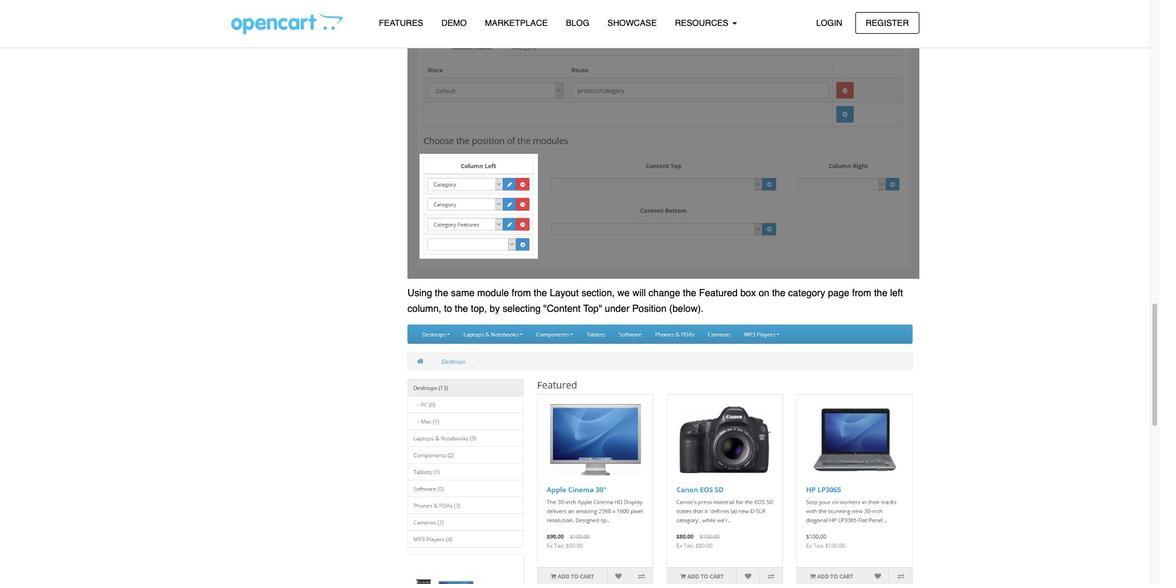 Task type: vqa. For each thing, say whether or not it's contained in the screenshot.
bottom default
no



Task type: describe. For each thing, give the bounding box(es) containing it.
left
[[890, 288, 903, 299]]

position
[[632, 303, 667, 314]]

using
[[408, 288, 432, 299]]

section,
[[582, 288, 615, 299]]

by
[[490, 303, 500, 314]]

box
[[741, 288, 756, 299]]

demo
[[441, 18, 467, 28]]

using the same module from the layout section, we will change the featured box on the category page from the left column, to the top, by selecting "content top" under position (below).
[[408, 288, 903, 314]]

demo link
[[432, 13, 476, 34]]

on
[[759, 288, 770, 299]]

layout
[[550, 288, 579, 299]]

top,
[[471, 303, 487, 314]]

change
[[649, 288, 680, 299]]

1 from from the left
[[512, 288, 531, 299]]

featured
[[699, 288, 738, 299]]

top"
[[583, 303, 602, 314]]

the up "(below)."
[[683, 288, 696, 299]]

blog link
[[557, 13, 599, 34]]

to
[[444, 303, 452, 314]]

register link
[[856, 12, 919, 34]]

featured sample top image
[[408, 325, 919, 584]]

the right to
[[455, 303, 468, 314]]

resources link
[[666, 13, 746, 34]]

same
[[451, 288, 475, 299]]

the right the 'on'
[[772, 288, 786, 299]]

(below).
[[669, 303, 704, 314]]

showcase link
[[599, 13, 666, 34]]



Task type: locate. For each thing, give the bounding box(es) containing it.
from
[[512, 288, 531, 299], [852, 288, 872, 299]]

0 horizontal spatial from
[[512, 288, 531, 299]]

the
[[435, 288, 448, 299], [534, 288, 547, 299], [683, 288, 696, 299], [772, 288, 786, 299], [874, 288, 888, 299], [455, 303, 468, 314]]

module
[[477, 288, 509, 299]]

marketplace link
[[476, 13, 557, 34]]

the left left
[[874, 288, 888, 299]]

resources
[[675, 18, 731, 28]]

login link
[[806, 12, 853, 34]]

will
[[633, 288, 646, 299]]

features link
[[370, 13, 432, 34]]

under
[[605, 303, 630, 314]]

showcase
[[608, 18, 657, 28]]

layout - info position image
[[408, 0, 919, 279]]

the up to
[[435, 288, 448, 299]]

blog
[[566, 18, 590, 28]]

column,
[[408, 303, 441, 314]]

login
[[816, 18, 843, 27]]

from right page
[[852, 288, 872, 299]]

we
[[618, 288, 630, 299]]

register
[[866, 18, 909, 27]]

the left layout
[[534, 288, 547, 299]]

page
[[828, 288, 850, 299]]

selecting
[[503, 303, 541, 314]]

features
[[379, 18, 423, 28]]

category
[[788, 288, 825, 299]]

1 horizontal spatial from
[[852, 288, 872, 299]]

opencart - open source shopping cart solution image
[[231, 13, 343, 34]]

marketplace
[[485, 18, 548, 28]]

2 from from the left
[[852, 288, 872, 299]]

"content
[[543, 303, 581, 314]]

from up selecting
[[512, 288, 531, 299]]



